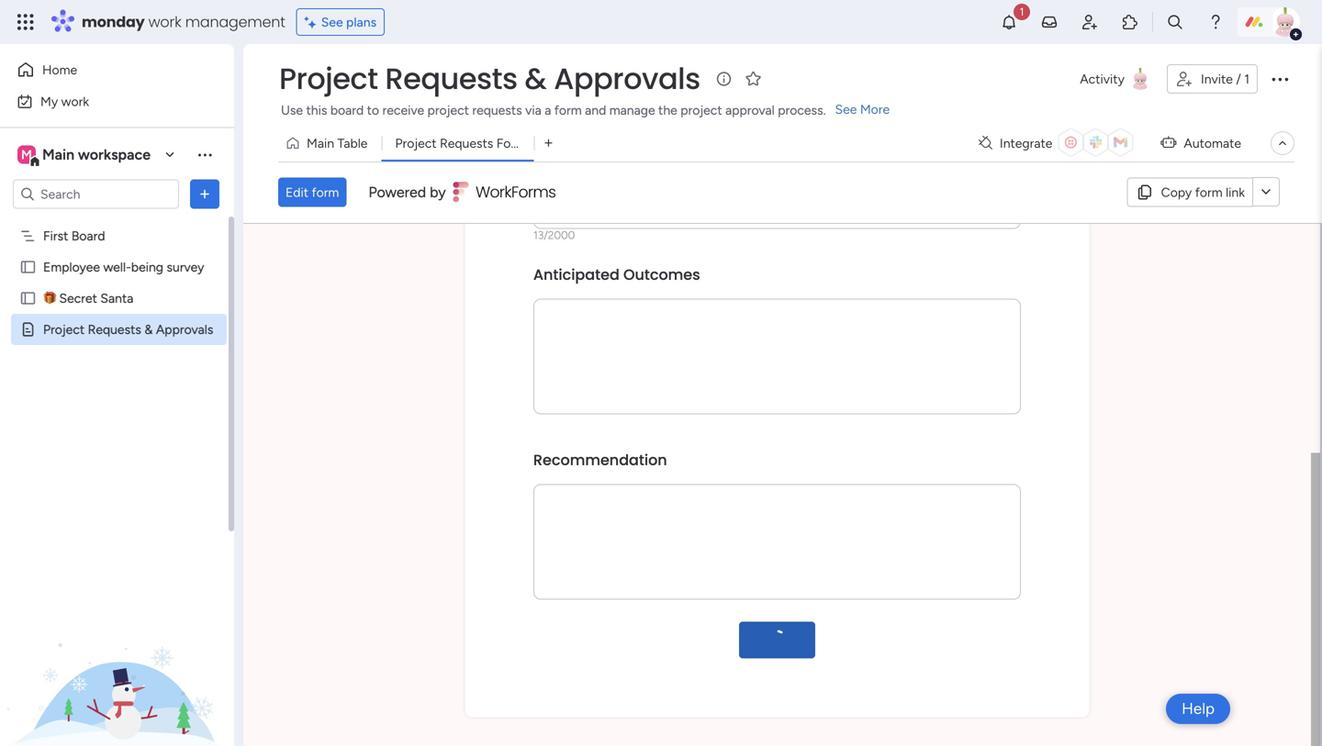 Task type: vqa. For each thing, say whether or not it's contained in the screenshot.
Employee directory
no



Task type: describe. For each thing, give the bounding box(es) containing it.
apps image
[[1121, 13, 1139, 31]]

public board image
[[19, 290, 37, 307]]

notifications image
[[1000, 13, 1018, 31]]

anticipated outcomes group
[[533, 251, 1021, 436]]

secret
[[59, 291, 97, 306]]

select product image
[[17, 13, 35, 31]]

form for edit form
[[312, 184, 339, 200]]

employee well-being survey
[[43, 259, 204, 275]]

first board
[[43, 228, 105, 244]]

requests
[[472, 102, 522, 118]]

project requests form button
[[381, 129, 534, 158]]

management
[[185, 11, 285, 32]]

activity button
[[1073, 64, 1160, 94]]

workspace options image
[[196, 145, 214, 164]]

dapulse integrations image
[[979, 136, 992, 150]]

form for copy form link
[[1195, 184, 1223, 200]]

automate
[[1184, 135, 1241, 151]]

first
[[43, 228, 68, 244]]

see more link
[[833, 100, 892, 118]]

13 / 2000
[[533, 228, 575, 242]]

project for the project requests form button
[[395, 135, 437, 151]]

invite
[[1201, 71, 1233, 87]]

🎁 secret santa
[[43, 291, 133, 306]]

this
[[306, 102, 327, 118]]

to
[[367, 102, 379, 118]]

add to favorites image
[[744, 69, 763, 88]]

inbox image
[[1040, 13, 1059, 31]]

1 horizontal spatial approvals
[[554, 58, 700, 99]]

13
[[533, 228, 544, 242]]

1 vertical spatial approvals
[[156, 322, 213, 337]]

lottie animation element
[[0, 561, 234, 746]]

copy form link
[[1161, 184, 1245, 200]]

plans
[[346, 14, 377, 30]]

form inside use this board to receive project requests via a form and manage the project approval process. see more
[[554, 102, 582, 118]]

1 vertical spatial &
[[144, 322, 153, 337]]

recommendation
[[533, 450, 667, 470]]

main for main workspace
[[42, 146, 74, 163]]

1
[[1244, 71, 1250, 87]]

workforms logo image
[[453, 178, 557, 207]]

use this board to receive project requests via a form and manage the project approval process. see more
[[281, 101, 890, 118]]

anticipated
[[533, 264, 620, 285]]

project requests form
[[395, 135, 526, 151]]

Recommendation text field
[[533, 484, 1021, 600]]

main table button
[[278, 129, 381, 158]]

requests for project requests & approvals field
[[385, 58, 517, 99]]

integrate
[[1000, 135, 1053, 151]]

manage
[[609, 102, 655, 118]]

1 image
[[1014, 1, 1030, 22]]

outcomes
[[623, 264, 700, 285]]

workspace image
[[17, 145, 36, 165]]

invite members image
[[1081, 13, 1099, 31]]

see plans
[[321, 14, 377, 30]]

invite / 1
[[1201, 71, 1250, 87]]

project for project requests & approvals field
[[279, 58, 378, 99]]

see inside button
[[321, 14, 343, 30]]

add view image
[[545, 137, 552, 150]]

help image
[[1206, 13, 1225, 31]]

home button
[[11, 55, 197, 84]]

survey
[[167, 259, 204, 275]]

main for main table
[[307, 135, 334, 151]]

the
[[658, 102, 677, 118]]

a
[[545, 102, 551, 118]]

powered by
[[369, 184, 446, 201]]

show board description image
[[713, 70, 735, 88]]

2 vertical spatial project
[[43, 322, 85, 337]]

receive
[[382, 102, 424, 118]]

home
[[42, 62, 77, 78]]



Task type: locate. For each thing, give the bounding box(es) containing it.
via
[[525, 102, 541, 118]]

requests inside list box
[[88, 322, 141, 337]]

board
[[71, 228, 105, 244]]

0 horizontal spatial project
[[43, 322, 85, 337]]

list box containing first board
[[0, 217, 234, 593]]

0 vertical spatial project
[[279, 58, 378, 99]]

project requests & approvals
[[279, 58, 700, 99], [43, 322, 213, 337]]

my work
[[40, 94, 89, 109]]

by
[[430, 184, 446, 201]]

main table
[[307, 135, 368, 151]]

project inside button
[[395, 135, 437, 151]]

more
[[860, 101, 890, 117]]

collapse board header image
[[1275, 136, 1290, 151]]

see
[[321, 14, 343, 30], [835, 101, 857, 117]]

monday work management
[[82, 11, 285, 32]]

form
[[497, 135, 526, 151]]

&
[[525, 58, 547, 99], [144, 322, 153, 337]]

see plans button
[[296, 8, 385, 36]]

2 project from the left
[[681, 102, 722, 118]]

1 horizontal spatial project
[[681, 102, 722, 118]]

Search in workspace field
[[39, 184, 153, 205]]

/ up anticipated
[[544, 228, 548, 242]]

1 horizontal spatial /
[[1236, 71, 1241, 87]]

approvals
[[554, 58, 700, 99], [156, 322, 213, 337]]

ruby anderson image
[[1271, 7, 1300, 37]]

main workspace
[[42, 146, 151, 163]]

form inside the "copy form link" button
[[1195, 184, 1223, 200]]

project up the project requests form button
[[427, 102, 469, 118]]

workspace selection element
[[17, 144, 153, 168]]

edit form
[[286, 184, 339, 200]]

public board image
[[19, 258, 37, 276]]

loading image
[[762, 625, 793, 656]]

workspace
[[78, 146, 151, 163]]

0 horizontal spatial project
[[427, 102, 469, 118]]

m
[[21, 147, 32, 163]]

0 horizontal spatial /
[[544, 228, 548, 242]]

main left the table
[[307, 135, 334, 151]]

1 horizontal spatial see
[[835, 101, 857, 117]]

requests up requests
[[385, 58, 517, 99]]

approvals up manage
[[554, 58, 700, 99]]

main inside button
[[307, 135, 334, 151]]

0 vertical spatial /
[[1236, 71, 1241, 87]]

/ inside button
[[1236, 71, 1241, 87]]

2 horizontal spatial project
[[395, 135, 437, 151]]

edit
[[286, 184, 309, 200]]

work right "my"
[[61, 94, 89, 109]]

main inside workspace selection element
[[42, 146, 74, 163]]

/ left the 1
[[1236, 71, 1241, 87]]

1 horizontal spatial project requests & approvals
[[279, 58, 700, 99]]

0 horizontal spatial see
[[321, 14, 343, 30]]

main right workspace image
[[42, 146, 74, 163]]

autopilot image
[[1161, 131, 1177, 154]]

my
[[40, 94, 58, 109]]

0 vertical spatial &
[[525, 58, 547, 99]]

0 vertical spatial approvals
[[554, 58, 700, 99]]

project down receive
[[395, 135, 437, 151]]

options image
[[196, 185, 214, 203]]

requests inside the project requests form button
[[440, 135, 493, 151]]

requests for the project requests form button
[[440, 135, 493, 151]]

1 horizontal spatial main
[[307, 135, 334, 151]]

work inside button
[[61, 94, 89, 109]]

/
[[1236, 71, 1241, 87], [544, 228, 548, 242]]

see left more
[[835, 101, 857, 117]]

monday
[[82, 11, 145, 32]]

0 horizontal spatial approvals
[[156, 322, 213, 337]]

work for monday
[[148, 11, 181, 32]]

form right a
[[554, 102, 582, 118]]

project requests & approvals up requests
[[279, 58, 700, 99]]

search everything image
[[1166, 13, 1184, 31]]

main
[[307, 135, 334, 151], [42, 146, 74, 163]]

invite / 1 button
[[1167, 64, 1258, 94]]

1 horizontal spatial work
[[148, 11, 181, 32]]

activity
[[1080, 71, 1125, 87]]

recommendation group
[[533, 436, 1021, 622]]

process.
[[778, 102, 826, 118]]

copy form link button
[[1127, 177, 1252, 207]]

options image
[[1269, 68, 1291, 90]]

table
[[337, 135, 368, 151]]

work
[[148, 11, 181, 32], [61, 94, 89, 109]]

project down 🎁
[[43, 322, 85, 337]]

use
[[281, 102, 303, 118]]

form right edit
[[312, 184, 339, 200]]

0 vertical spatial see
[[321, 14, 343, 30]]

requests
[[385, 58, 517, 99], [440, 135, 493, 151], [88, 322, 141, 337]]

project requests & approvals down santa
[[43, 322, 213, 337]]

copy
[[1161, 184, 1192, 200]]

0 vertical spatial work
[[148, 11, 181, 32]]

1 vertical spatial see
[[835, 101, 857, 117]]

santa
[[100, 291, 133, 306]]

help
[[1182, 700, 1215, 718]]

1 vertical spatial project
[[395, 135, 437, 151]]

project
[[427, 102, 469, 118], [681, 102, 722, 118]]

see left plans
[[321, 14, 343, 30]]

/ for 13
[[544, 228, 548, 242]]

employee
[[43, 259, 100, 275]]

1 horizontal spatial form
[[554, 102, 582, 118]]

Project Requests & Approvals field
[[275, 58, 705, 99]]

0 vertical spatial project requests & approvals
[[279, 58, 700, 99]]

board
[[330, 102, 364, 118]]

see inside use this board to receive project requests via a form and manage the project approval process. see more
[[835, 101, 857, 117]]

1 vertical spatial work
[[61, 94, 89, 109]]

powered
[[369, 184, 426, 201]]

/ for invite
[[1236, 71, 1241, 87]]

& up via
[[525, 58, 547, 99]]

approval
[[725, 102, 775, 118]]

being
[[131, 259, 163, 275]]

option
[[0, 219, 234, 223]]

help button
[[1166, 694, 1230, 724]]

Anticipated Outcomes text field
[[533, 299, 1021, 414]]

& down 'being'
[[144, 322, 153, 337]]

work right monday
[[148, 11, 181, 32]]

work for my
[[61, 94, 89, 109]]

well-
[[103, 259, 131, 275]]

approvals down survey
[[156, 322, 213, 337]]

project
[[279, 58, 378, 99], [395, 135, 437, 151], [43, 322, 85, 337]]

requests down santa
[[88, 322, 141, 337]]

link
[[1226, 184, 1245, 200]]

project up this
[[279, 58, 378, 99]]

0 horizontal spatial work
[[61, 94, 89, 109]]

and
[[585, 102, 606, 118]]

0 horizontal spatial main
[[42, 146, 74, 163]]

edit form button
[[278, 178, 346, 207]]

0 horizontal spatial &
[[144, 322, 153, 337]]

lottie animation image
[[0, 561, 234, 746]]

1 project from the left
[[427, 102, 469, 118]]

list box
[[0, 217, 234, 593]]

alert
[[754, 625, 801, 656]]

1 vertical spatial requests
[[440, 135, 493, 151]]

2000
[[548, 228, 575, 242]]

0 horizontal spatial project requests & approvals
[[43, 322, 213, 337]]

2 horizontal spatial form
[[1195, 184, 1223, 200]]

form inside edit form button
[[312, 184, 339, 200]]

form
[[554, 102, 582, 118], [1195, 184, 1223, 200], [312, 184, 339, 200]]

form left link
[[1195, 184, 1223, 200]]

🎁
[[43, 291, 56, 306]]

0 horizontal spatial form
[[312, 184, 339, 200]]

requests left form
[[440, 135, 493, 151]]

my work button
[[11, 87, 197, 116]]

1 horizontal spatial project
[[279, 58, 378, 99]]

anticipated outcomes
[[533, 264, 700, 285]]

1 vertical spatial /
[[544, 228, 548, 242]]

0 vertical spatial requests
[[385, 58, 517, 99]]

2 vertical spatial requests
[[88, 322, 141, 337]]

1 horizontal spatial &
[[525, 58, 547, 99]]

project right the
[[681, 102, 722, 118]]

1 vertical spatial project requests & approvals
[[43, 322, 213, 337]]



